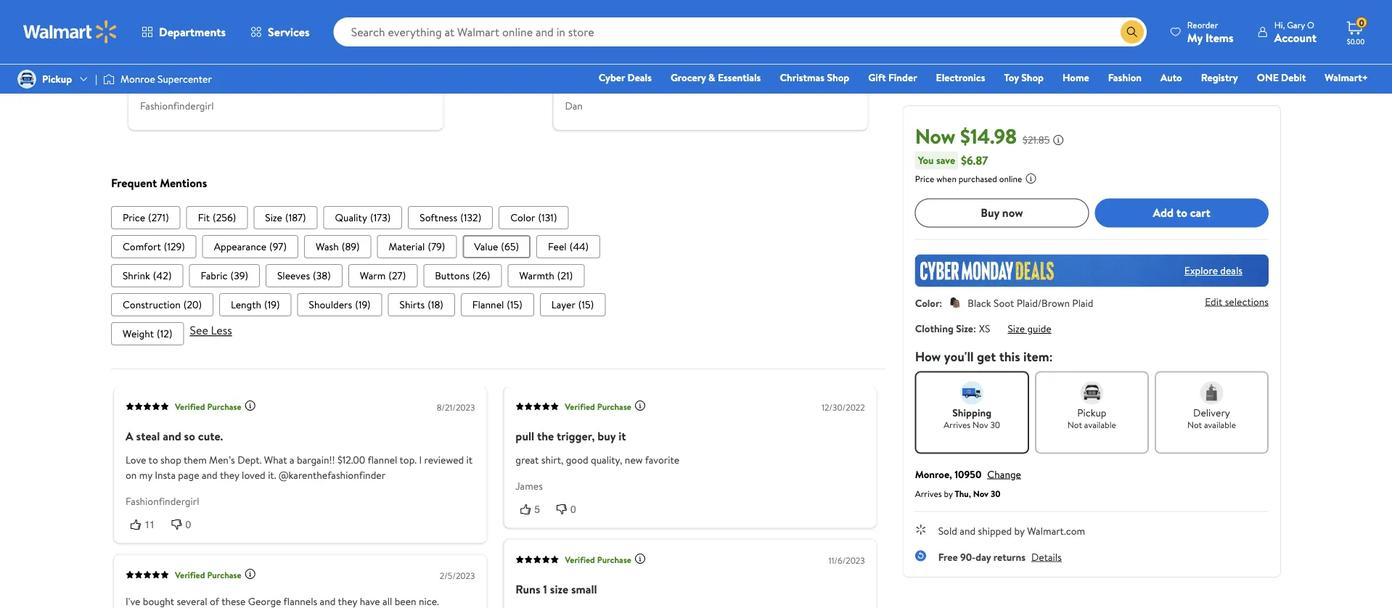 Task type: describe. For each thing, give the bounding box(es) containing it.
(19) for length (19)
[[264, 298, 280, 312]]

list item containing material
[[377, 235, 457, 258]]

see less list
[[111, 322, 886, 345]]

my inside love to shop them men's dept. what a bargain!! $12.00 flannel top. i reviewed it on my insta page and they loved it. @karenthefashionfinder
[[139, 468, 152, 482]]

(65)
[[501, 239, 519, 254]]

cyber deals
[[599, 70, 652, 85]]

1 vertical spatial fashionfindergirl
[[126, 494, 199, 509]]

shrink (42)
[[123, 269, 172, 283]]

shipping
[[953, 405, 992, 420]]

softness (132)
[[420, 210, 482, 225]]

shop for christmas shop
[[827, 70, 850, 85]]

(187)
[[285, 210, 306, 225]]

page inside a steal and so cute. love to shop them men's dept. what a bargain!! $12.00 flannel top. i reviewed it on my insta page and they loved it. @karenthefashionfinder
[[249, 57, 270, 71]]

(39)
[[231, 269, 248, 283]]

it right 'buy'
[[619, 428, 626, 444]]

online
[[1000, 172, 1023, 185]]

plaid/brown
[[1017, 296, 1070, 310]]

what inside love to shop them men's dept. what a bargain!! $12.00 flannel top. i reviewed it on my insta page and they loved it. @karenthefashionfinder
[[264, 453, 287, 467]]

loved inside a steal and so cute. love to shop them men's dept. what a bargain!! $12.00 flannel top. i reviewed it on my insta page and they loved it. @karenthefashionfinder
[[312, 57, 336, 71]]

12/30/2022
[[822, 401, 865, 414]]

flannel (15)
[[473, 298, 523, 312]]

price (271)
[[123, 210, 169, 225]]

quality.
[[675, 42, 706, 56]]

reviewed inside love to shop them men's dept. what a bargain!! $12.00 flannel top. i reviewed it on my insta page and they loved it. @karenthefashionfinder
[[424, 453, 464, 467]]

services button
[[238, 15, 322, 49]]

0 for it
[[571, 504, 576, 515]]

great
[[516, 453, 539, 467]]

men's inside a steal and so cute. love to shop them men's dept. what a bargain!! $12.00 flannel top. i reviewed it on my insta page and they loved it. @karenthefashionfinder
[[224, 42, 250, 56]]

edit selections button
[[1206, 294, 1269, 309]]

delivery not available
[[1188, 405, 1237, 431]]

it right wore
[[735, 42, 741, 56]]

they inside love to shop them men's dept. what a bargain!! $12.00 flannel top. i reviewed it on my insta page and they loved it. @karenthefashionfinder
[[220, 468, 239, 482]]

once,
[[743, 42, 767, 56]]

(18)
[[428, 298, 444, 312]]

list item containing price
[[111, 206, 181, 229]]

5 button
[[516, 502, 552, 517]]

save
[[937, 153, 956, 167]]

by inside monroe, 10950 change arrives by thu, nov 30
[[944, 487, 953, 500]]

grocery
[[671, 70, 706, 85]]

verified purchase for 8/21/2023
[[175, 400, 242, 413]]

verified purchase information image
[[244, 569, 256, 580]]

(79)
[[428, 239, 445, 254]]

30 inside monroe, 10950 change arrives by thu, nov 30
[[991, 487, 1001, 500]]

verified purchase information image for it
[[635, 400, 646, 412]]

list item containing shirts
[[388, 293, 455, 316]]

it inside love to shop them men's dept. what a bargain!! $12.00 flannel top. i reviewed it on my insta page and they loved it. @karenthefashionfinder
[[467, 453, 473, 467]]

warmth (21)
[[519, 269, 573, 283]]

construction (20)
[[123, 298, 202, 312]]

top. inside love to shop them men's dept. what a bargain!! $12.00 flannel top. i reviewed it on my insta page and they loved it. @karenthefashionfinder
[[400, 453, 417, 467]]

list containing comfort
[[111, 235, 886, 258]]

comfort
[[123, 239, 161, 254]]

loved inside love to shop them men's dept. what a bargain!! $12.00 flannel top. i reviewed it on my insta page and they loved it. @karenthefashionfinder
[[242, 468, 266, 482]]

see inside list
[[190, 322, 208, 338]]

8/21/2023
[[437, 401, 475, 414]]

get
[[977, 347, 997, 365]]

list item containing size
[[254, 206, 318, 229]]

account
[[1275, 29, 1317, 45]]

material
[[389, 239, 425, 254]]

add to cart button
[[1095, 198, 1269, 227]]

list item containing weight
[[111, 322, 184, 345]]

my inside a steal and so cute. love to shop them men's dept. what a bargain!! $12.00 flannel top. i reviewed it on my insta page and they loved it. @karenthefashionfinder
[[210, 57, 223, 71]]

learn more about strikethrough prices image
[[1053, 134, 1065, 145]]

deals
[[628, 70, 652, 85]]

shirt,
[[542, 453, 564, 467]]

sold
[[939, 524, 958, 538]]

wore
[[709, 42, 732, 56]]

dept. inside a steal and so cute. love to shop them men's dept. what a bargain!! $12.00 flannel top. i reviewed it on my insta page and they loved it. @karenthefashionfinder
[[252, 42, 276, 56]]

shop inside a steal and so cute. love to shop them men's dept. what a bargain!! $12.00 flannel top. i reviewed it on my insta page and they loved it. @karenthefashionfinder
[[175, 42, 196, 56]]

feel (44)
[[548, 239, 589, 254]]

great shirt, good quality, new favorite
[[516, 453, 680, 467]]

on inside love to shop them men's dept. what a bargain!! $12.00 flannel top. i reviewed it on my insta page and they loved it. @karenthefashionfinder
[[126, 468, 137, 482]]

1 horizontal spatial :
[[974, 321, 977, 336]]

it inside a steal and so cute. love to shop them men's dept. what a bargain!! $12.00 flannel top. i reviewed it on my insta page and they loved it. @karenthefashionfinder
[[187, 57, 194, 71]]

gary
[[1288, 19, 1306, 31]]

love to shop them men's dept. what a bargain!! $12.00 flannel top. i reviewed it on my insta page and they loved it. @karenthefashionfinder
[[126, 453, 473, 482]]

0 horizontal spatial the
[[537, 428, 554, 444]]

cute. for a steal and so cute.
[[198, 428, 223, 444]]

intent image for shipping image
[[961, 381, 984, 405]]

explore deals
[[1185, 264, 1243, 278]]

departments
[[159, 24, 226, 40]]

registry
[[1202, 70, 1239, 85]]

feel
[[548, 239, 567, 254]]

flannel inside love to shop them men's dept. what a bargain!! $12.00 flannel top. i reviewed it on my insta page and they loved it. @karenthefashionfinder
[[368, 453, 397, 467]]

size for size (187)
[[265, 210, 282, 225]]

christmas shop
[[780, 70, 850, 85]]

edit selections
[[1206, 294, 1269, 309]]

layer (15)
[[552, 298, 594, 312]]

once
[[792, 57, 814, 71]]

it. inside probably not worth buying. good design but terrible quality. wore it once, didn't do any labor while wearing it. put it through a wash and dry only once and it tore. see the photo:
[[627, 57, 636, 71]]

size for size guide
[[1008, 321, 1025, 336]]

verified purchase for 2/5/2023
[[175, 569, 242, 581]]

probably not worth buying. good design but terrible quality. wore it once, didn't do any labor while wearing it. put it through a wash and dry only once and it tore. see the photo:
[[565, 20, 853, 86]]

@karenthefashionfinder inside love to shop them men's dept. what a bargain!! $12.00 flannel top. i reviewed it on my insta page and they loved it. @karenthefashionfinder
[[279, 468, 386, 482]]

verified purchase for 11/6/2023
[[565, 554, 632, 566]]

them inside a steal and so cute. love to shop them men's dept. what a bargain!! $12.00 flannel top. i reviewed it on my insta page and they loved it. @karenthefashionfinder
[[198, 42, 221, 56]]

(129)
[[164, 239, 185, 254]]

list item containing value
[[463, 235, 531, 258]]

to for love to shop them men's dept. what a bargain!! $12.00 flannel top. i reviewed it on my insta page and they loved it. @karenthefashionfinder
[[149, 453, 158, 467]]

worth
[[633, 20, 662, 36]]

list item containing color
[[499, 206, 569, 229]]

color for color :
[[915, 296, 940, 310]]

price for price (271)
[[123, 210, 145, 225]]

men's inside love to shop them men's dept. what a bargain!! $12.00 flannel top. i reviewed it on my insta page and they loved it. @karenthefashionfinder
[[209, 453, 235, 467]]

one debit link
[[1251, 70, 1313, 85]]

list item containing feel
[[537, 235, 601, 258]]

grocery & essentials link
[[664, 70, 768, 85]]

runs
[[516, 581, 541, 597]]

change
[[988, 467, 1022, 481]]

price for price when purchased online
[[915, 172, 935, 185]]

1 vertical spatial wash
[[316, 239, 339, 254]]

insta inside a steal and so cute. love to shop them men's dept. what a bargain!! $12.00 flannel top. i reviewed it on my insta page and they loved it. @karenthefashionfinder
[[225, 57, 246, 71]]

verified purchase for 12/30/2022
[[565, 400, 632, 413]]

pickup for pickup not available
[[1078, 405, 1107, 420]]

(20)
[[184, 298, 202, 312]]

clothing size : xs
[[915, 321, 991, 336]]

the inside probably not worth buying. good design but terrible quality. wore it once, didn't do any labor while wearing it. put it through a wash and dry only once and it tore. see the photo:
[[607, 72, 621, 86]]

item:
[[1024, 347, 1053, 365]]

@karenthefashionfinder inside a steal and so cute. love to shop them men's dept. what a bargain!! $12.00 flannel top. i reviewed it on my insta page and they loved it. @karenthefashionfinder
[[140, 72, 247, 86]]

size guide button
[[1008, 321, 1052, 336]]

cyber monday deals image
[[915, 254, 1269, 287]]

size (187)
[[265, 210, 306, 225]]

free
[[939, 550, 958, 564]]

list item containing fit
[[186, 206, 248, 229]]

to inside a steal and so cute. love to shop them men's dept. what a bargain!! $12.00 flannel top. i reviewed it on my insta page and they loved it. @karenthefashionfinder
[[163, 42, 173, 56]]

purchase for 2/5/2023
[[207, 569, 242, 581]]

one debit
[[1257, 70, 1307, 85]]

material (79)
[[389, 239, 445, 254]]

price when purchased online
[[915, 172, 1023, 185]]

page inside love to shop them men's dept. what a bargain!! $12.00 flannel top. i reviewed it on my insta page and they loved it. @karenthefashionfinder
[[178, 468, 199, 482]]

(12)
[[157, 327, 172, 341]]

toy
[[1005, 70, 1019, 85]]

do
[[797, 42, 808, 56]]

it. inside love to shop them men's dept. what a bargain!! $12.00 flannel top. i reviewed it on my insta page and they loved it. @karenthefashionfinder
[[268, 468, 276, 482]]

explore
[[1185, 264, 1218, 278]]

list containing shrink
[[111, 264, 886, 287]]

now
[[1003, 205, 1024, 221]]

them inside love to shop them men's dept. what a bargain!! $12.00 flannel top. i reviewed it on my insta page and they loved it. @karenthefashionfinder
[[184, 453, 207, 467]]

0 vertical spatial :
[[940, 296, 943, 310]]

essentials
[[718, 70, 761, 85]]

0 vertical spatial fashionfindergirl
[[140, 99, 214, 113]]

(27)
[[389, 269, 406, 283]]

delivery
[[1194, 405, 1231, 420]]

quality,
[[591, 453, 623, 467]]

labor
[[828, 42, 853, 56]]

buttons (26)
[[435, 269, 490, 283]]

a inside a steal and so cute. love to shop them men's dept. what a bargain!! $12.00 flannel top. i reviewed it on my insta page and they loved it. @karenthefashionfinder
[[304, 42, 309, 56]]

(19) for shoulders (19)
[[355, 298, 371, 312]]

pull
[[516, 428, 534, 444]]

quality
[[335, 210, 367, 225]]

services
[[268, 24, 310, 40]]

sleeves (38)
[[277, 269, 331, 283]]

$12.00 inside a steal and so cute. love to shop them men's dept. what a bargain!! $12.00 flannel top. i reviewed it on my insta page and they loved it. @karenthefashionfinder
[[352, 42, 380, 56]]

home link
[[1056, 70, 1096, 85]]

construction
[[123, 298, 181, 312]]

list item containing wash
[[304, 235, 371, 258]]

a inside love to shop them men's dept. what a bargain!! $12.00 flannel top. i reviewed it on my insta page and they loved it. @karenthefashionfinder
[[290, 453, 295, 467]]

1 horizontal spatial size
[[956, 321, 974, 336]]

change button
[[988, 467, 1022, 481]]

steal for a steal and so cute.
[[136, 428, 160, 444]]



Task type: vqa. For each thing, say whether or not it's contained in the screenshot.


Task type: locate. For each thing, give the bounding box(es) containing it.
1 horizontal spatial wash
[[709, 57, 732, 71]]

soot
[[994, 296, 1015, 310]]

0 horizontal spatial 0 button
[[167, 517, 203, 532]]

0 horizontal spatial page
[[178, 468, 199, 482]]

on up supercenter
[[196, 57, 207, 71]]

1 vertical spatial 0 button
[[167, 517, 203, 532]]

nov inside monroe, 10950 change arrives by thu, nov 30
[[974, 487, 989, 500]]

by left thu,
[[944, 487, 953, 500]]

arrives inside shipping arrives nov 30
[[944, 419, 971, 431]]

0 horizontal spatial by
[[944, 487, 953, 500]]

trigger,
[[557, 428, 595, 444]]

available down "intent image for delivery" at the right bottom of page
[[1205, 419, 1237, 431]]

2 available from the left
[[1205, 419, 1237, 431]]

appearance (97)
[[214, 239, 287, 254]]

list
[[111, 206, 886, 229], [111, 235, 886, 258], [111, 264, 886, 287], [111, 293, 886, 316]]

(19) down warm
[[355, 298, 371, 312]]

2 not from the left
[[1188, 419, 1203, 431]]

30 up change button
[[991, 419, 1001, 431]]

0 button right 11 on the bottom
[[167, 517, 203, 532]]

now
[[915, 122, 956, 150]]

wash down wore
[[709, 57, 732, 71]]

list item down feel
[[508, 264, 585, 287]]

1 vertical spatial my
[[139, 468, 152, 482]]

page down the services popup button
[[249, 57, 270, 71]]

size left (187) at the left top of page
[[265, 210, 282, 225]]

list item containing flannel
[[461, 293, 534, 316]]

only
[[771, 57, 790, 71]]

list item containing fabric
[[189, 264, 260, 287]]

pickup down the 'intent image for pickup'
[[1078, 405, 1107, 420]]

(26)
[[473, 269, 490, 283]]

insta down a steal and so cute.
[[155, 468, 176, 482]]

0 vertical spatial see
[[588, 72, 604, 86]]

shop down departments
[[175, 42, 196, 56]]

size left xs at bottom right
[[956, 321, 974, 336]]

0 horizontal spatial i
[[140, 57, 143, 71]]

love inside love to shop them men's dept. what a bargain!! $12.00 flannel top. i reviewed it on my insta page and they loved it. @karenthefashionfinder
[[126, 453, 146, 467]]

1 vertical spatial reviewed
[[424, 453, 464, 467]]

selections
[[1225, 294, 1269, 309]]

good
[[565, 42, 590, 56]]

0 horizontal spatial not
[[1068, 419, 1083, 431]]

list item containing shrink
[[111, 264, 183, 287]]

4 list from the top
[[111, 293, 886, 316]]

(256)
[[213, 210, 236, 225]]

1 vertical spatial price
[[123, 210, 145, 225]]

verified purchase up 'buy'
[[565, 400, 632, 413]]

flannel
[[473, 298, 504, 312]]

list up flannel (15)
[[111, 264, 886, 287]]

list item up the comfort on the top left of page
[[111, 206, 181, 229]]

0 button for trigger,
[[552, 502, 588, 517]]

 image
[[17, 70, 36, 89]]

monroe supercenter
[[121, 72, 212, 86]]

to inside add to cart button
[[1177, 205, 1188, 221]]

1 available from the left
[[1085, 419, 1117, 431]]

90-
[[961, 550, 976, 564]]

2 vertical spatial a
[[290, 453, 295, 467]]

fashionfindergirl
[[140, 99, 214, 113], [126, 494, 199, 509]]

details
[[1032, 550, 1062, 564]]

0 for cute.
[[186, 519, 191, 531]]

they down a steal and so cute.
[[220, 468, 239, 482]]

what inside a steal and so cute. love to shop them men's dept. what a bargain!! $12.00 flannel top. i reviewed it on my insta page and they loved it. @karenthefashionfinder
[[279, 42, 302, 56]]

(21)
[[557, 269, 573, 283]]

pull the trigger, buy it
[[516, 428, 626, 444]]

while
[[565, 57, 588, 71]]

1 vertical spatial 30
[[991, 487, 1001, 500]]

list item up (21)
[[537, 235, 601, 258]]

available for delivery
[[1205, 419, 1237, 431]]

0 horizontal spatial it.
[[268, 468, 276, 482]]

1 horizontal spatial page
[[249, 57, 270, 71]]

it.
[[338, 57, 347, 71], [627, 57, 636, 71], [268, 468, 276, 482]]

1 vertical spatial men's
[[209, 453, 235, 467]]

1 vertical spatial @karenthefashionfinder
[[279, 468, 386, 482]]

0 vertical spatial price
[[915, 172, 935, 185]]

list item down value
[[424, 264, 502, 287]]

i inside a steal and so cute. love to shop them men's dept. what a bargain!! $12.00 flannel top. i reviewed it on my insta page and they loved it. @karenthefashionfinder
[[140, 57, 143, 71]]

1 vertical spatial a
[[126, 428, 133, 444]]

arrives down 'intent image for shipping'
[[944, 419, 971, 431]]

1 horizontal spatial shop
[[1022, 70, 1044, 85]]

cyber deals link
[[592, 70, 659, 85]]

them
[[198, 42, 221, 56], [184, 453, 207, 467]]

1 horizontal spatial a
[[304, 42, 309, 56]]

list item up (27)
[[377, 235, 457, 258]]

list item down '(271)'
[[111, 235, 197, 258]]

0 vertical spatial @karenthefashionfinder
[[140, 72, 247, 86]]

a inside probably not worth buying. good design but terrible quality. wore it once, didn't do any labor while wearing it. put it through a wash and dry only once and it tore. see the photo:
[[702, 57, 706, 71]]

1 list from the top
[[111, 206, 886, 229]]

1 vertical spatial the
[[537, 428, 554, 444]]

my up supercenter
[[210, 57, 223, 71]]

0 vertical spatial a
[[304, 42, 309, 56]]

reviewed down 8/21/2023
[[424, 453, 464, 467]]

fashionfindergirl up 11 on the bottom
[[126, 494, 199, 509]]

list item up (39)
[[202, 235, 298, 258]]

nov right thu,
[[974, 487, 989, 500]]

0 horizontal spatial @karenthefashionfinder
[[140, 72, 247, 86]]

1 vertical spatial what
[[264, 453, 287, 467]]

reviewed inside a steal and so cute. love to shop them men's dept. what a bargain!! $12.00 flannel top. i reviewed it on my insta page and they loved it. @karenthefashionfinder
[[145, 57, 185, 71]]

intent image for pickup image
[[1081, 381, 1104, 405]]

good
[[566, 453, 589, 467]]

love up monroe
[[140, 42, 161, 56]]

on
[[196, 57, 207, 71], [126, 468, 137, 482]]

a steal and so cute.
[[126, 428, 223, 444]]

list item containing comfort
[[111, 235, 197, 258]]

on up 11 button on the left of page
[[126, 468, 137, 482]]

: left xs at bottom right
[[974, 321, 977, 336]]

30 down change button
[[991, 487, 1001, 500]]

shop right toy
[[1022, 70, 1044, 85]]

2 horizontal spatial to
[[1177, 205, 1188, 221]]

so for a steal and so cute. love to shop them men's dept. what a bargain!! $12.00 flannel top. i reviewed it on my insta page and they loved it. @karenthefashionfinder
[[199, 20, 210, 36]]

0 vertical spatial wash
[[709, 57, 732, 71]]

(271)
[[148, 210, 169, 225]]

1 horizontal spatial by
[[1015, 524, 1025, 538]]

walmart image
[[23, 20, 118, 44]]

list containing price
[[111, 206, 886, 229]]

size
[[550, 581, 569, 597]]

frequent
[[111, 175, 157, 191]]

black
[[968, 296, 992, 310]]

0 horizontal spatial a
[[290, 453, 295, 467]]

wash left (89)
[[316, 239, 339, 254]]

0 horizontal spatial insta
[[155, 468, 176, 482]]

insta down departments
[[225, 57, 246, 71]]

1 (15) from the left
[[507, 298, 523, 312]]

available down the 'intent image for pickup'
[[1085, 419, 1117, 431]]

0 vertical spatial 30
[[991, 419, 1001, 431]]

1 horizontal spatial on
[[196, 57, 207, 71]]

on inside a steal and so cute. love to shop them men's dept. what a bargain!! $12.00 flannel top. i reviewed it on my insta page and they loved it. @karenthefashionfinder
[[196, 57, 207, 71]]

price down you
[[915, 172, 935, 185]]

1 vertical spatial so
[[184, 428, 195, 444]]

list item containing length
[[219, 293, 292, 316]]

verified up a steal and so cute.
[[175, 400, 205, 413]]

it. inside a steal and so cute. love to shop them men's dept. what a bargain!! $12.00 flannel top. i reviewed it on my insta page and they loved it. @karenthefashionfinder
[[338, 57, 347, 71]]

list item down (27)
[[388, 293, 455, 316]]

details button
[[1032, 550, 1062, 564]]

new
[[625, 453, 643, 467]]

color :
[[915, 296, 943, 310]]

0 horizontal spatial pickup
[[42, 72, 72, 86]]

2 list from the top
[[111, 235, 886, 258]]

intent image for delivery image
[[1201, 381, 1224, 405]]

list up (26)
[[111, 235, 886, 258]]

verified for 8/21/2023
[[175, 400, 205, 413]]

to down a steal and so cute.
[[149, 453, 158, 467]]

walmart.com
[[1028, 524, 1086, 538]]

not inside 'delivery not available'
[[1188, 419, 1203, 431]]

0 vertical spatial arrives
[[944, 419, 971, 431]]

0 horizontal spatial reviewed
[[145, 57, 185, 71]]

arrives down "monroe,"
[[915, 487, 942, 500]]

list item down (97)
[[266, 264, 343, 287]]

list item
[[111, 206, 181, 229], [186, 206, 248, 229], [254, 206, 318, 229], [324, 206, 402, 229], [408, 206, 493, 229], [499, 206, 569, 229], [111, 235, 197, 258], [202, 235, 298, 258], [304, 235, 371, 258], [377, 235, 457, 258], [463, 235, 531, 258], [537, 235, 601, 258], [111, 264, 183, 287], [189, 264, 260, 287], [266, 264, 343, 287], [348, 264, 418, 287], [424, 264, 502, 287], [508, 264, 585, 287], [111, 293, 213, 316], [219, 293, 292, 316], [297, 293, 382, 316], [388, 293, 455, 316], [461, 293, 534, 316], [540, 293, 606, 316], [111, 322, 184, 345]]

list item up (12)
[[111, 293, 213, 316]]

by right "shipped"
[[1015, 524, 1025, 538]]

see inside probably not worth buying. good design but terrible quality. wore it once, didn't do any labor while wearing it. put it through a wash and dry only once and it tore. see the photo:
[[588, 72, 604, 86]]

wearing
[[590, 57, 625, 71]]

not down "intent image for delivery" at the right bottom of page
[[1188, 419, 1203, 431]]

home
[[1063, 70, 1090, 85]]

not down the 'intent image for pickup'
[[1068, 419, 1083, 431]]

0 horizontal spatial wash
[[316, 239, 339, 254]]

departments button
[[129, 15, 238, 49]]

1 vertical spatial shop
[[161, 453, 181, 467]]

1 horizontal spatial arrives
[[944, 419, 971, 431]]

steal inside a steal and so cute. love to shop them men's dept. what a bargain!! $12.00 flannel top. i reviewed it on my insta page and they loved it. @karenthefashionfinder
[[151, 20, 175, 36]]

the right pull on the bottom of the page
[[537, 428, 554, 444]]

christmas shop link
[[774, 70, 856, 85]]

2 (19) from the left
[[355, 298, 371, 312]]

1 horizontal spatial pickup
[[1078, 405, 1107, 420]]

what
[[279, 42, 302, 56], [264, 453, 287, 467]]

pickup left the | on the left of page
[[42, 72, 72, 86]]

0 vertical spatial love
[[140, 42, 161, 56]]

1 30 from the top
[[991, 419, 1001, 431]]

available inside 'delivery not available'
[[1205, 419, 1237, 431]]

1 horizontal spatial not
[[1188, 419, 1203, 431]]

flannel inside a steal and so cute. love to shop them men's dept. what a bargain!! $12.00 flannel top. i reviewed it on my insta page and they loved it. @karenthefashionfinder
[[382, 42, 412, 56]]

1
[[543, 581, 547, 597]]

1 vertical spatial dept.
[[238, 453, 262, 467]]

0 vertical spatial shop
[[175, 42, 196, 56]]

0 vertical spatial reviewed
[[145, 57, 185, 71]]

purchase for 12/30/2022
[[597, 400, 632, 413]]

verified for 12/30/2022
[[565, 400, 595, 413]]

monroe, 10950 change arrives by thu, nov 30
[[915, 467, 1022, 500]]

cute. inside a steal and so cute. love to shop them men's dept. what a bargain!! $12.00 flannel top. i reviewed it on my insta page and they loved it. @karenthefashionfinder
[[213, 20, 238, 36]]

$14.98
[[961, 122, 1017, 150]]

pickup inside pickup not available
[[1078, 405, 1107, 420]]

not for pickup
[[1068, 419, 1083, 431]]

list item down construction at the left
[[111, 322, 184, 345]]

available for pickup
[[1085, 419, 1117, 431]]

0 button right the 5
[[552, 502, 588, 517]]

purchase for 8/21/2023
[[207, 400, 242, 413]]

1 horizontal spatial it.
[[338, 57, 347, 71]]

love inside a steal and so cute. love to shop them men's dept. what a bargain!! $12.00 flannel top. i reviewed it on my insta page and they loved it. @karenthefashionfinder
[[140, 42, 161, 56]]

loved
[[312, 57, 336, 71], [242, 468, 266, 482]]

list item up (89)
[[324, 206, 402, 229]]

steal for a steal and so cute. love to shop them men's dept. what a bargain!! $12.00 flannel top. i reviewed it on my insta page and they loved it. @karenthefashionfinder
[[151, 20, 175, 36]]

not
[[613, 20, 630, 36]]

1 vertical spatial 0
[[571, 504, 576, 515]]

1 horizontal spatial 0 button
[[552, 502, 588, 517]]

shipping arrives nov 30
[[944, 405, 1001, 431]]

to left cart
[[1177, 205, 1188, 221]]

 image
[[103, 72, 115, 86]]

this
[[1000, 347, 1021, 365]]

list item down appearance
[[189, 264, 260, 287]]

color (131)
[[511, 210, 557, 225]]

pickup not available
[[1068, 405, 1117, 431]]

not inside pickup not available
[[1068, 419, 1083, 431]]

1 horizontal spatial 0
[[571, 504, 576, 515]]

available
[[1085, 419, 1117, 431], [1205, 419, 1237, 431]]

so inside a steal and so cute. love to shop them men's dept. what a bargain!! $12.00 flannel top. i reviewed it on my insta page and they loved it. @karenthefashionfinder
[[199, 20, 210, 36]]

0 vertical spatial men's
[[224, 42, 250, 56]]

toy shop link
[[998, 70, 1051, 85]]

0 vertical spatial flannel
[[382, 42, 412, 56]]

tore.
[[565, 72, 586, 86]]

didn't
[[770, 42, 795, 56]]

legal information image
[[1026, 172, 1037, 184]]

1 horizontal spatial price
[[915, 172, 935, 185]]

0 horizontal spatial so
[[184, 428, 195, 444]]

1 horizontal spatial (15)
[[579, 298, 594, 312]]

3 list from the top
[[111, 264, 886, 287]]

guide
[[1028, 321, 1052, 336]]

0 horizontal spatial arrives
[[915, 487, 942, 500]]

0 horizontal spatial price
[[123, 210, 145, 225]]

and inside love to shop them men's dept. what a bargain!! $12.00 flannel top. i reviewed it on my insta page and they loved it. @karenthefashionfinder
[[202, 468, 218, 482]]

$12.00 inside love to shop them men's dept. what a bargain!! $12.00 flannel top. i reviewed it on my insta page and they loved it. @karenthefashionfinder
[[338, 453, 365, 467]]

verified purchase
[[175, 400, 242, 413], [565, 400, 632, 413], [565, 554, 632, 566], [175, 569, 242, 581]]

them down a steal and so cute.
[[184, 453, 207, 467]]

verified purchase up a steal and so cute.
[[175, 400, 242, 413]]

black soot plaid/brown plaid
[[968, 296, 1094, 310]]

reviewed up "monroe supercenter"
[[145, 57, 185, 71]]

2 vertical spatial to
[[149, 453, 158, 467]]

to for add to cart
[[1177, 205, 1188, 221]]

1 horizontal spatial the
[[607, 72, 621, 86]]

list item down (38)
[[297, 293, 382, 316]]

verified purchase information image
[[244, 400, 256, 412], [635, 400, 646, 412], [635, 553, 646, 565]]

fit
[[198, 210, 210, 225]]

list item down material
[[348, 264, 418, 287]]

verified left verified purchase information image at bottom left
[[175, 569, 205, 581]]

bargain!! inside love to shop them men's dept. what a bargain!! $12.00 flannel top. i reviewed it on my insta page and they loved it. @karenthefashionfinder
[[297, 453, 335, 467]]

cute. for a steal and so cute. love to shop them men's dept. what a bargain!! $12.00 flannel top. i reviewed it on my insta page and they loved it. @karenthefashionfinder
[[213, 20, 238, 36]]

1 vertical spatial by
[[1015, 524, 1025, 538]]

list item up (97)
[[254, 206, 318, 229]]

0 button for and
[[167, 517, 203, 532]]

1 vertical spatial pickup
[[1078, 405, 1107, 420]]

page down a steal and so cute.
[[178, 468, 199, 482]]

(15) right flannel
[[507, 298, 523, 312]]

(15) right the layer
[[579, 298, 594, 312]]

value (65)
[[474, 239, 519, 254]]

1 horizontal spatial so
[[199, 20, 210, 36]]

nov down 'intent image for shipping'
[[973, 419, 989, 431]]

list item up see less list
[[461, 293, 534, 316]]

1 vertical spatial $12.00
[[338, 453, 365, 467]]

verified for 2/5/2023
[[175, 569, 205, 581]]

list item containing layer
[[540, 293, 606, 316]]

so for a steal and so cute.
[[184, 428, 195, 444]]

i inside love to shop them men's dept. what a bargain!! $12.00 flannel top. i reviewed it on my insta page and they loved it. @karenthefashionfinder
[[419, 453, 422, 467]]

5
[[535, 504, 540, 515]]

bargain!! inside a steal and so cute. love to shop them men's dept. what a bargain!! $12.00 flannel top. i reviewed it on my insta page and they loved it. @karenthefashionfinder
[[311, 42, 350, 56]]

list item containing warmth
[[508, 264, 585, 287]]

purchase for 11/6/2023
[[597, 554, 632, 566]]

(15) for layer (15)
[[579, 298, 594, 312]]

see left the less
[[190, 322, 208, 338]]

a for a steal and so cute. love to shop them men's dept. what a bargain!! $12.00 flannel top. i reviewed it on my insta page and they loved it. @karenthefashionfinder
[[140, 20, 148, 36]]

color for color (131)
[[511, 210, 535, 225]]

runs 1 size small
[[516, 581, 597, 597]]

value
[[474, 239, 498, 254]]

less
[[211, 322, 232, 338]]

they inside a steal and so cute. love to shop them men's dept. what a bargain!! $12.00 flannel top. i reviewed it on my insta page and they loved it. @karenthefashionfinder
[[290, 57, 310, 71]]

list item containing quality
[[324, 206, 402, 229]]

list item up construction at the left
[[111, 264, 183, 287]]

buying.
[[665, 20, 702, 36]]

0 vertical spatial top.
[[414, 42, 431, 56]]

0 vertical spatial to
[[163, 42, 173, 56]]

: up clothing
[[940, 296, 943, 310]]

list item containing warm
[[348, 264, 418, 287]]

0 horizontal spatial they
[[220, 468, 239, 482]]

list item containing buttons
[[424, 264, 502, 287]]

1 horizontal spatial @karenthefashionfinder
[[279, 468, 386, 482]]

a for a steal and so cute.
[[126, 428, 133, 444]]

my down a steal and so cute.
[[139, 468, 152, 482]]

2 (15) from the left
[[579, 298, 594, 312]]

list containing construction
[[111, 293, 886, 316]]

1 vertical spatial flannel
[[368, 453, 397, 467]]

(15) for flannel (15)
[[507, 298, 523, 312]]

list item down quality
[[304, 235, 371, 258]]

0 right the 5
[[571, 504, 576, 515]]

how you'll get this item:
[[915, 347, 1053, 365]]

shirts (18)
[[400, 298, 444, 312]]

1 vertical spatial them
[[184, 453, 207, 467]]

Search search field
[[334, 17, 1147, 46]]

list item up feel
[[499, 206, 569, 229]]

flannel
[[382, 42, 412, 56], [368, 453, 397, 467]]

list up see less list
[[111, 293, 886, 316]]

verified purchase information image for cute.
[[244, 400, 256, 412]]

list item up (26)
[[463, 235, 531, 258]]

shoulders (19)
[[309, 298, 371, 312]]

shoulders
[[309, 298, 352, 312]]

reviewed
[[145, 57, 185, 71], [424, 453, 464, 467]]

1 horizontal spatial to
[[163, 42, 173, 56]]

list item up the (79)
[[408, 206, 493, 229]]

:
[[940, 296, 943, 310], [974, 321, 977, 336]]

they down the services
[[290, 57, 310, 71]]

insta inside love to shop them men's dept. what a bargain!! $12.00 flannel top. i reviewed it on my insta page and they loved it. @karenthefashionfinder
[[155, 468, 176, 482]]

1 horizontal spatial loved
[[312, 57, 336, 71]]

list item containing appearance
[[202, 235, 298, 258]]

0 right 11 on the bottom
[[186, 519, 191, 531]]

0 vertical spatial so
[[199, 20, 210, 36]]

2 vertical spatial 0
[[186, 519, 191, 531]]

color up clothing
[[915, 296, 940, 310]]

see down wearing
[[588, 72, 604, 86]]

gift finder
[[869, 70, 918, 85]]

to
[[163, 42, 173, 56], [1177, 205, 1188, 221], [149, 453, 158, 467]]

11 button
[[126, 517, 167, 532]]

dept. inside love to shop them men's dept. what a bargain!! $12.00 flannel top. i reviewed it on my insta page and they loved it. @karenthefashionfinder
[[238, 453, 262, 467]]

search icon image
[[1127, 26, 1138, 38]]

wash inside probably not worth buying. good design but terrible quality. wore it once, didn't do any labor while wearing it. put it through a wash and dry only once and it tore. see the photo:
[[709, 57, 732, 71]]

0 vertical spatial my
[[210, 57, 223, 71]]

wash
[[709, 57, 732, 71], [316, 239, 339, 254]]

2 30 from the top
[[991, 487, 1001, 500]]

list item containing shoulders
[[297, 293, 382, 316]]

them down departments
[[198, 42, 221, 56]]

to inside love to shop them men's dept. what a bargain!! $12.00 flannel top. i reviewed it on my insta page and they loved it. @karenthefashionfinder
[[149, 453, 158, 467]]

1 horizontal spatial available
[[1205, 419, 1237, 431]]

0 vertical spatial pickup
[[42, 72, 72, 86]]

edit
[[1206, 294, 1223, 309]]

color left (131)
[[511, 210, 535, 225]]

0 horizontal spatial 0
[[186, 519, 191, 531]]

1 vertical spatial color
[[915, 296, 940, 310]]

top. inside a steal and so cute. love to shop them men's dept. what a bargain!! $12.00 flannel top. i reviewed it on my insta page and they loved it. @karenthefashionfinder
[[414, 42, 431, 56]]

1 vertical spatial love
[[126, 453, 146, 467]]

men's down departments
[[224, 42, 250, 56]]

dry
[[753, 57, 769, 71]]

pickup for pickup
[[42, 72, 72, 86]]

0 vertical spatial color
[[511, 210, 535, 225]]

verified up the small
[[565, 554, 595, 566]]

buttons
[[435, 269, 470, 283]]

30 inside shipping arrives nov 30
[[991, 419, 1001, 431]]

james
[[516, 479, 543, 493]]

1 vertical spatial bargain!!
[[297, 453, 335, 467]]

0 horizontal spatial to
[[149, 453, 158, 467]]

small
[[571, 581, 597, 597]]

it down labor
[[834, 57, 841, 71]]

1 (19) from the left
[[264, 298, 280, 312]]

2 horizontal spatial it.
[[627, 57, 636, 71]]

weight
[[123, 327, 154, 341]]

it right put
[[656, 57, 662, 71]]

Walmart Site-Wide search field
[[334, 17, 1147, 46]]

(97)
[[269, 239, 287, 254]]

list item up appearance
[[186, 206, 248, 229]]

0 vertical spatial what
[[279, 42, 302, 56]]

1 nov from the top
[[973, 419, 989, 431]]

(19) right 'length'
[[264, 298, 280, 312]]

1 vertical spatial steal
[[136, 428, 160, 444]]

0 horizontal spatial see
[[190, 322, 208, 338]]

shop inside love to shop them men's dept. what a bargain!! $12.00 flannel top. i reviewed it on my insta page and they loved it. @karenthefashionfinder
[[161, 453, 181, 467]]

1 horizontal spatial insta
[[225, 57, 246, 71]]

1 shop from the left
[[827, 70, 850, 85]]

color inside list item
[[511, 210, 535, 225]]

2 shop from the left
[[1022, 70, 1044, 85]]

shop for toy shop
[[1022, 70, 1044, 85]]

but
[[623, 42, 638, 56]]

2 nov from the top
[[974, 487, 989, 500]]

0 up $0.00
[[1360, 16, 1365, 29]]

verified purchase up the small
[[565, 554, 632, 566]]

not for delivery
[[1188, 419, 1203, 431]]

layer
[[552, 298, 576, 312]]

the down wearing
[[607, 72, 621, 86]]

1 not from the left
[[1068, 419, 1083, 431]]

softness
[[420, 210, 458, 225]]

clothing
[[915, 321, 954, 336]]

to down departments
[[163, 42, 173, 56]]

it up supercenter
[[187, 57, 194, 71]]

1 vertical spatial arrives
[[915, 487, 942, 500]]

list item down (21)
[[540, 293, 606, 316]]

0 vertical spatial dept.
[[252, 42, 276, 56]]

it down 8/21/2023
[[467, 453, 473, 467]]

a inside a steal and so cute. love to shop them men's dept. what a bargain!! $12.00 flannel top. i reviewed it on my insta page and they loved it. @karenthefashionfinder
[[140, 20, 148, 36]]

love down a steal and so cute.
[[126, 453, 146, 467]]

arrives inside monroe, 10950 change arrives by thu, nov 30
[[915, 487, 942, 500]]

available inside pickup not available
[[1085, 419, 1117, 431]]

0 vertical spatial i
[[140, 57, 143, 71]]

list item containing sleeves
[[266, 264, 343, 287]]

nov inside shipping arrives nov 30
[[973, 419, 989, 431]]

0 vertical spatial the
[[607, 72, 621, 86]]

list item down (39)
[[219, 293, 292, 316]]

0 vertical spatial bargain!!
[[311, 42, 350, 56]]

list item containing construction
[[111, 293, 213, 316]]

o
[[1308, 19, 1315, 31]]

0 vertical spatial by
[[944, 487, 953, 500]]

list up value (65)
[[111, 206, 886, 229]]

verified for 11/6/2023
[[565, 554, 595, 566]]

0 horizontal spatial on
[[126, 468, 137, 482]]

0 vertical spatial steal
[[151, 20, 175, 36]]

1 vertical spatial nov
[[974, 487, 989, 500]]

list item containing softness
[[408, 206, 493, 229]]

2 horizontal spatial 0
[[1360, 16, 1365, 29]]



